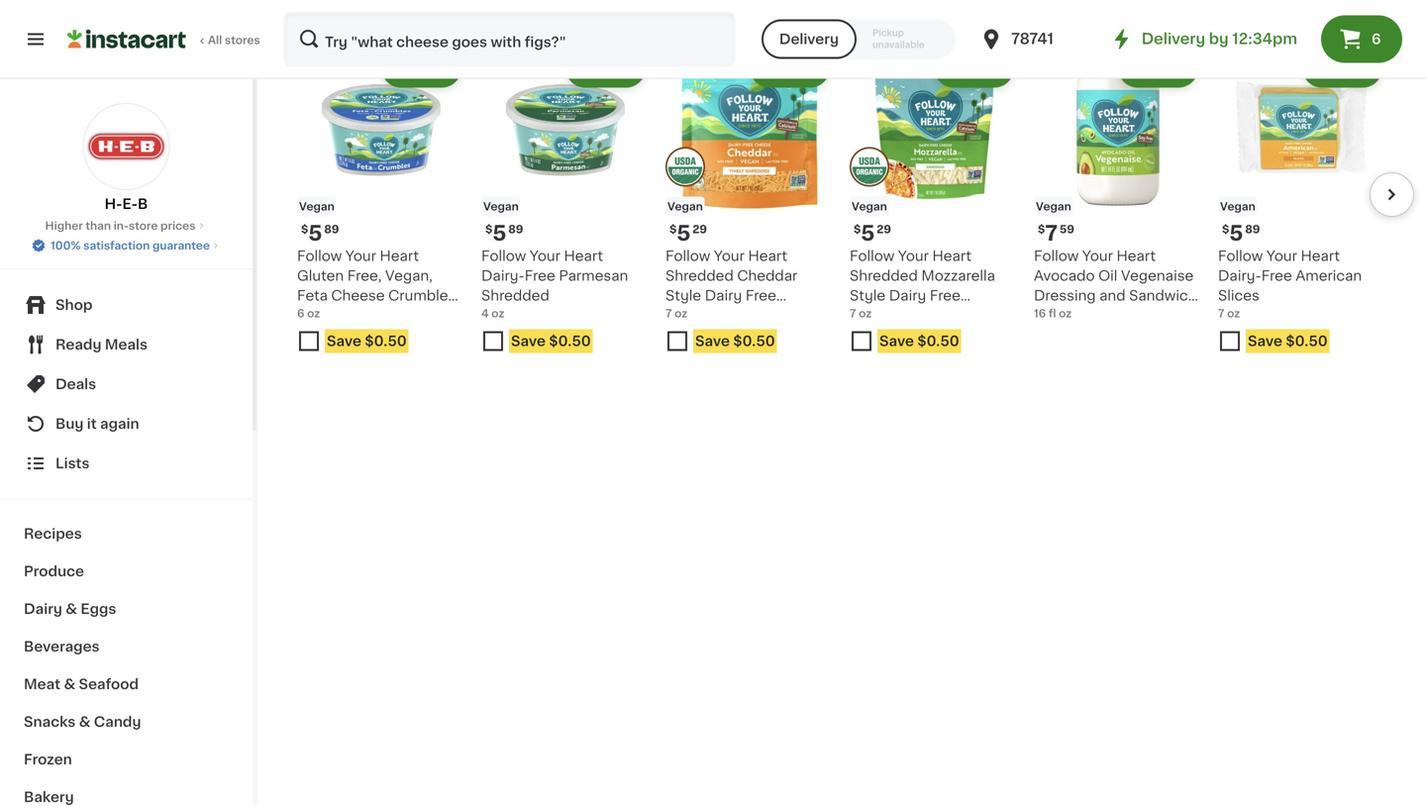 Task type: describe. For each thing, give the bounding box(es) containing it.
4 product group from the left
[[850, 45, 1018, 361]]

frozen link
[[12, 741, 241, 778]]

style for vegan
[[850, 289, 886, 303]]

100% satisfaction guarantee
[[51, 240, 210, 251]]

5 for follow your heart gluten free, vegan, feta cheese crumbles dairy free cheese
[[308, 223, 322, 244]]

egg
[[1169, 309, 1196, 323]]

1 oz from the left
[[307, 308, 320, 319]]

follow your heart dairy-free parmesan shredded 4 oz
[[481, 250, 628, 319]]

follow for follow your heart dairy-free parmesan shredded 4 oz
[[481, 250, 526, 263]]

$ for follow your heart shredded cheddar style dairy free cheese, vegan, gluten free
[[670, 224, 677, 235]]

crumbles
[[388, 289, 456, 303]]

produce
[[24, 565, 84, 578]]

follow for follow your heart shredded cheddar style dairy free cheese, vegan, gluten free
[[666, 250, 710, 263]]

heart for follow your heart dairy-free american slices 7 oz
[[1301, 250, 1340, 263]]

frozen
[[24, 753, 72, 767]]

seafood
[[79, 677, 139, 691]]

100% satisfaction guarantee button
[[31, 234, 222, 254]]

bakery link
[[12, 778, 241, 805]]

$ 7 59
[[1038, 223, 1075, 244]]

follow your heart shredded mozzarella style dairy free cheese, gluten free, vegan
[[850, 250, 995, 343]]

american
[[1296, 269, 1362, 283]]

delivery by 12:34pm link
[[1110, 28, 1297, 52]]

h-
[[105, 197, 122, 211]]

6 button
[[1321, 16, 1402, 63]]

buy it again
[[55, 417, 139, 431]]

ready
[[55, 338, 101, 352]]

cheddar
[[737, 269, 798, 283]]

$ 5 29 for follow your heart shredded mozzarella style dairy free cheese, gluten free, vegan
[[854, 223, 891, 244]]

dairy inside follow your heart shredded cheddar style dairy free cheese, vegan, gluten free
[[705, 289, 742, 303]]

$ 5 89 for follow your heart gluten free, vegan, feta cheese crumbles dairy free cheese
[[301, 223, 339, 244]]

oil
[[1098, 269, 1118, 283]]

all stores link
[[67, 12, 261, 67]]

follow for follow your heart shredded mozzarella style dairy free cheese, gluten free, vegan
[[850, 250, 895, 263]]

follow your heart dairy-free american slices 7 oz
[[1218, 250, 1362, 319]]

dressing
[[1034, 289, 1096, 303]]

delivery for delivery
[[779, 33, 839, 47]]

delivery by 12:34pm
[[1142, 32, 1297, 47]]

than
[[86, 220, 111, 231]]

save $0.50 for cheese
[[327, 335, 407, 349]]

2 save $0.50 button from the left
[[481, 326, 650, 361]]

dairy- for shredded
[[481, 269, 525, 283]]

$0.50 for vegan
[[918, 335, 959, 349]]

5 save $0.50 from the left
[[1248, 335, 1328, 349]]

snacks & candy link
[[12, 703, 241, 741]]

free, inside "follow your heart avocado oil vegenaise dressing and sandwich spread, dairy free, egg free"
[[1132, 309, 1166, 323]]

0 vertical spatial cheese
[[331, 289, 385, 303]]

save $0.50 button for cheese
[[297, 326, 466, 361]]

free, inside 'follow your heart shredded mozzarella style dairy free cheese, gluten free, vegan'
[[961, 309, 995, 323]]

meals
[[105, 338, 148, 352]]

$ for follow your heart gluten free, vegan, feta cheese crumbles dairy free cheese
[[301, 224, 308, 235]]

free inside follow your heart dairy-free parmesan shredded 4 oz
[[525, 269, 555, 283]]

4
[[481, 308, 489, 319]]

heart for follow your heart gluten free, vegan, feta cheese crumbles dairy free cheese
[[380, 250, 419, 263]]

instacart logo image
[[67, 28, 186, 52]]

store
[[129, 220, 158, 231]]

higher
[[45, 220, 83, 231]]

mozzarella
[[921, 269, 995, 283]]

3 oz from the left
[[675, 308, 688, 319]]

dairy inside "follow your heart avocado oil vegenaise dressing and sandwich spread, dairy free, egg free"
[[1091, 309, 1128, 323]]

shop link
[[12, 285, 241, 325]]

follow your heart avocado oil vegenaise dressing and sandwich spread, dairy free, egg free
[[1034, 250, 1197, 343]]

style for free
[[666, 289, 701, 303]]

lists
[[55, 457, 90, 470]]

$ for follow your heart dairy-free parmesan shredded
[[485, 224, 493, 235]]

avocado
[[1034, 269, 1095, 283]]

follow your heart gluten free, vegan, feta cheese crumbles dairy free cheese
[[297, 250, 456, 323]]

7 inside follow your heart dairy-free american slices 7 oz
[[1218, 308, 1225, 319]]

buy it again link
[[12, 404, 241, 444]]

delivery for delivery by 12:34pm
[[1142, 32, 1206, 47]]

free inside 'follow your heart shredded mozzarella style dairy free cheese, gluten free, vegan'
[[930, 289, 961, 303]]

gluten inside follow your heart shredded cheddar style dairy free cheese, vegan, gluten free
[[777, 309, 824, 323]]

Search field
[[285, 14, 734, 65]]

2 $0.50 from the left
[[549, 335, 591, 349]]

e-
[[122, 197, 138, 211]]

higher than in-store prices
[[45, 220, 196, 231]]

your for follow your heart dairy-free american slices 7 oz
[[1267, 250, 1297, 263]]

free inside 'follow your heart gluten free, vegan, feta cheese crumbles dairy free cheese'
[[338, 309, 369, 323]]

lists link
[[12, 444, 241, 483]]

recipes link
[[12, 515, 241, 553]]

6 oz
[[297, 308, 320, 319]]

89 for follow your heart dairy-free parmesan shredded
[[508, 224, 523, 235]]

delivery button
[[761, 20, 857, 59]]

produce link
[[12, 553, 241, 590]]

item carousel region
[[269, 37, 1414, 373]]

eggs
[[81, 602, 116, 616]]

snacks & candy
[[24, 715, 141, 729]]

5 save $0.50 button from the left
[[1218, 326, 1387, 361]]

heart for follow your heart dairy-free parmesan shredded 4 oz
[[564, 250, 603, 263]]

oz inside follow your heart dairy-free parmesan shredded 4 oz
[[492, 308, 505, 319]]

shredded for cheddar
[[666, 269, 734, 283]]

78741
[[1011, 32, 1054, 47]]

dairy & eggs
[[24, 602, 116, 616]]

oz inside follow your heart dairy-free american slices 7 oz
[[1227, 308, 1240, 319]]

ready meals link
[[12, 325, 241, 364]]

78741 button
[[980, 12, 1099, 67]]

add button for follow your heart shredded cheddar style dairy free cheese, vegan, gluten free
[[752, 50, 828, 86]]

59
[[1060, 224, 1075, 235]]

guarantee
[[152, 240, 210, 251]]

add for follow your heart gluten free, vegan, feta cheese crumbles dairy free cheese
[[421, 61, 450, 75]]

6 for 6 oz
[[297, 308, 305, 319]]

shredded for mozzarella
[[850, 269, 918, 283]]

5 add from the left
[[1158, 61, 1187, 75]]

follow for follow your heart avocado oil vegenaise dressing and sandwich spread, dairy free, egg free
[[1034, 250, 1079, 263]]

by
[[1209, 32, 1229, 47]]

stores
[[225, 35, 260, 46]]

snacks
[[24, 715, 76, 729]]

ready meals
[[55, 338, 148, 352]]

vegan, inside 'follow your heart gluten free, vegan, feta cheese crumbles dairy free cheese'
[[385, 269, 433, 283]]

beverages
[[24, 640, 100, 654]]

all
[[208, 35, 222, 46]]

sandwich
[[1129, 289, 1197, 303]]

100%
[[51, 240, 81, 251]]

your for follow your heart shredded cheddar style dairy free cheese, vegan, gluten free
[[714, 250, 745, 263]]

add for follow your heart shredded mozzarella style dairy free cheese, gluten free, vegan
[[973, 61, 1002, 75]]

5 for follow your heart dairy-free parmesan shredded
[[493, 223, 506, 244]]

feta
[[297, 289, 328, 303]]

follow for follow your heart gluten free, vegan, feta cheese crumbles dairy free cheese
[[297, 250, 342, 263]]

shop
[[55, 298, 93, 312]]

shredded inside follow your heart dairy-free parmesan shredded 4 oz
[[481, 289, 549, 303]]

meat
[[24, 677, 60, 691]]

fl
[[1049, 308, 1056, 319]]

$ for follow your heart dairy-free american slices
[[1222, 224, 1229, 235]]

$ 5 89 for follow your heart dairy-free american slices
[[1222, 223, 1260, 244]]

save $0.50 for free
[[695, 335, 775, 349]]

vegenaise
[[1121, 269, 1194, 283]]

cheese, for free
[[666, 309, 723, 323]]



Task type: vqa. For each thing, say whether or not it's contained in the screenshot.
Bounty Select-A-Size Paper Towels
no



Task type: locate. For each thing, give the bounding box(es) containing it.
$ up 'feta'
[[301, 224, 308, 235]]

6 inside item carousel region
[[297, 308, 305, 319]]

heart up crumbles on the top of page
[[380, 250, 419, 263]]

heart up cheddar
[[748, 250, 787, 263]]

29 down item badge icon at the left
[[693, 224, 707, 235]]

0 horizontal spatial free,
[[347, 269, 382, 283]]

3 $ from the left
[[670, 224, 677, 235]]

oz
[[307, 308, 320, 319], [492, 308, 505, 319], [675, 308, 688, 319], [859, 308, 872, 319], [1059, 308, 1072, 319], [1227, 308, 1240, 319]]

h-e-b link
[[83, 103, 170, 214]]

0 horizontal spatial cheese,
[[666, 309, 723, 323]]

1 product group from the left
[[297, 45, 466, 361]]

shredded left cheddar
[[666, 269, 734, 283]]

your inside follow your heart dairy-free parmesan shredded 4 oz
[[530, 250, 560, 263]]

your inside 'follow your heart shredded mozzarella style dairy free cheese, gluten free, vegan'
[[898, 250, 929, 263]]

2 vertical spatial &
[[79, 715, 91, 729]]

29 down item badge image
[[877, 224, 891, 235]]

3 add from the left
[[789, 61, 818, 75]]

save for follow your heart shredded cheddar style dairy free cheese, vegan, gluten free
[[695, 335, 730, 349]]

1 heart from the left
[[380, 250, 419, 263]]

dairy- inside follow your heart dairy-free american slices 7 oz
[[1218, 269, 1262, 283]]

meat & seafood link
[[12, 666, 241, 703]]

5 product group from the left
[[1034, 45, 1202, 343]]

follow down item badge icon at the left
[[666, 250, 710, 263]]

$ left the 59
[[1038, 224, 1045, 235]]

5 add button from the left
[[1120, 50, 1196, 86]]

all stores
[[208, 35, 260, 46]]

1 your from the left
[[346, 250, 376, 263]]

1 cheese, from the left
[[666, 309, 723, 323]]

heart up the american
[[1301, 250, 1340, 263]]

0 horizontal spatial delivery
[[779, 33, 839, 47]]

deals
[[55, 377, 96, 391]]

7 oz
[[666, 308, 688, 319], [850, 308, 872, 319]]

4 heart from the left
[[932, 250, 972, 263]]

$0.50 for free
[[733, 335, 775, 349]]

0 vertical spatial &
[[66, 602, 77, 616]]

4 oz from the left
[[859, 308, 872, 319]]

your for follow your heart shredded mozzarella style dairy free cheese, gluten free, vegan
[[898, 250, 929, 263]]

save for follow your heart gluten free, vegan, feta cheese crumbles dairy free cheese
[[327, 335, 361, 349]]

5 down item badge icon at the left
[[677, 223, 691, 244]]

& for meat
[[64, 677, 75, 691]]

product group
[[297, 45, 466, 361], [481, 45, 650, 361], [666, 45, 834, 361], [850, 45, 1018, 361], [1034, 45, 1202, 343], [1218, 45, 1387, 361]]

prices
[[160, 220, 196, 231]]

in-
[[114, 220, 129, 231]]

2 $ 5 89 from the left
[[485, 223, 523, 244]]

1 89 from the left
[[324, 224, 339, 235]]

1 horizontal spatial shredded
[[666, 269, 734, 283]]

5 up slices
[[1229, 223, 1243, 244]]

$ 5 29 for follow your heart shredded cheddar style dairy free cheese, vegan, gluten free
[[670, 223, 707, 244]]

5 save from the left
[[1248, 335, 1283, 349]]

your for follow your heart dairy-free parmesan shredded 4 oz
[[530, 250, 560, 263]]

shredded left mozzarella
[[850, 269, 918, 283]]

dairy inside dairy & eggs link
[[24, 602, 62, 616]]

save $0.50 for vegan
[[880, 335, 959, 349]]

3 $ 5 89 from the left
[[1222, 223, 1260, 244]]

dairy down and
[[1091, 309, 1128, 323]]

89 for follow your heart dairy-free american slices
[[1245, 224, 1260, 235]]

heart
[[380, 250, 419, 263], [564, 250, 603, 263], [748, 250, 787, 263], [932, 250, 972, 263], [1117, 250, 1156, 263], [1301, 250, 1340, 263]]

29
[[693, 224, 707, 235], [877, 224, 891, 235]]

gluten down cheddar
[[777, 309, 824, 323]]

1 horizontal spatial gluten
[[777, 309, 824, 323]]

1 horizontal spatial 89
[[508, 224, 523, 235]]

4 add from the left
[[973, 61, 1002, 75]]

$ for follow your heart avocado oil vegenaise dressing and sandwich spread, dairy free, egg free
[[1038, 224, 1045, 235]]

6 $ from the left
[[1222, 224, 1229, 235]]

$0.50 down mozzarella
[[918, 335, 959, 349]]

$
[[301, 224, 308, 235], [485, 224, 493, 235], [670, 224, 677, 235], [854, 224, 861, 235], [1038, 224, 1045, 235], [1222, 224, 1229, 235]]

5 down item badge image
[[861, 223, 875, 244]]

your inside 'follow your heart gluten free, vegan, feta cheese crumbles dairy free cheese'
[[346, 250, 376, 263]]

2 heart from the left
[[564, 250, 603, 263]]

follow inside follow your heart shredded cheddar style dairy free cheese, vegan, gluten free
[[666, 250, 710, 263]]

heart up parmesan
[[564, 250, 603, 263]]

2 your from the left
[[530, 250, 560, 263]]

$ 5 29 down item badge image
[[854, 223, 891, 244]]

1 5 from the left
[[308, 223, 322, 244]]

1 $ from the left
[[301, 224, 308, 235]]

2 7 oz from the left
[[850, 308, 872, 319]]

3 heart from the left
[[748, 250, 787, 263]]

1 save from the left
[[327, 335, 361, 349]]

0 horizontal spatial shredded
[[481, 289, 549, 303]]

it
[[87, 417, 97, 431]]

4 $ from the left
[[854, 224, 861, 235]]

3 product group from the left
[[666, 45, 834, 361]]

6 add from the left
[[1342, 61, 1371, 75]]

heart inside follow your heart dairy-free american slices 7 oz
[[1301, 250, 1340, 263]]

0 horizontal spatial 7 oz
[[666, 308, 688, 319]]

5 heart from the left
[[1117, 250, 1156, 263]]

6 oz from the left
[[1227, 308, 1240, 319]]

gluten up 'feta'
[[297, 269, 344, 283]]

1 follow from the left
[[297, 250, 342, 263]]

2 product group from the left
[[481, 45, 650, 361]]

add button for follow your heart gluten free, vegan, feta cheese crumbles dairy free cheese
[[383, 50, 460, 86]]

and
[[1100, 289, 1126, 303]]

0 horizontal spatial $ 5 89
[[301, 223, 339, 244]]

your for follow your heart avocado oil vegenaise dressing and sandwich spread, dairy free, egg free
[[1082, 250, 1113, 263]]

beverages link
[[12, 628, 241, 666]]

spread,
[[1034, 309, 1087, 323]]

& for snacks
[[79, 715, 91, 729]]

5 5 from the left
[[1229, 223, 1243, 244]]

3 5 from the left
[[677, 223, 691, 244]]

shredded inside follow your heart shredded cheddar style dairy free cheese, vegan, gluten free
[[666, 269, 734, 283]]

2 horizontal spatial 89
[[1245, 224, 1260, 235]]

save $0.50 down follow your heart dairy-free parmesan shredded 4 oz
[[511, 335, 591, 349]]

1 $ 5 29 from the left
[[670, 223, 707, 244]]

delivery inside delivery button
[[779, 33, 839, 47]]

12:34pm
[[1232, 32, 1297, 47]]

vegan inside 'follow your heart shredded mozzarella style dairy free cheese, gluten free, vegan'
[[850, 329, 894, 343]]

$0.50 down cheddar
[[733, 335, 775, 349]]

1 horizontal spatial 6
[[1372, 33, 1381, 47]]

dairy- for slices
[[1218, 269, 1262, 283]]

$ down item badge icon at the left
[[670, 224, 677, 235]]

0 horizontal spatial 89
[[324, 224, 339, 235]]

style inside follow your heart shredded cheddar style dairy free cheese, vegan, gluten free
[[666, 289, 701, 303]]

4 your from the left
[[898, 250, 929, 263]]

1 $0.50 from the left
[[365, 335, 407, 349]]

service type group
[[761, 20, 956, 59]]

5 up 'feta'
[[308, 223, 322, 244]]

follow for follow your heart dairy-free american slices 7 oz
[[1218, 250, 1263, 263]]

item badge image
[[666, 148, 705, 187]]

h-e-b logo image
[[83, 103, 170, 190]]

follow inside follow your heart dairy-free parmesan shredded 4 oz
[[481, 250, 526, 263]]

2 horizontal spatial free,
[[1132, 309, 1166, 323]]

1 vertical spatial 6
[[297, 308, 305, 319]]

product group containing 7
[[1034, 45, 1202, 343]]

0 vertical spatial 6
[[1372, 33, 1381, 47]]

free inside follow your heart dairy-free american slices 7 oz
[[1262, 269, 1292, 283]]

None search field
[[283, 12, 736, 67]]

$0.50 down 'follow your heart gluten free, vegan, feta cheese crumbles dairy free cheese'
[[365, 335, 407, 349]]

again
[[100, 417, 139, 431]]

$ 5 89 up 'feta'
[[301, 223, 339, 244]]

0 horizontal spatial style
[[666, 289, 701, 303]]

& for dairy
[[66, 602, 77, 616]]

buy
[[55, 417, 84, 431]]

save $0.50 button
[[297, 326, 466, 361], [481, 326, 650, 361], [666, 326, 834, 361], [850, 326, 1018, 361], [1218, 326, 1387, 361]]

1 7 oz from the left
[[666, 308, 688, 319]]

4 follow from the left
[[850, 250, 895, 263]]

dairy-
[[481, 269, 525, 283], [1218, 269, 1262, 283]]

shredded up 4
[[481, 289, 549, 303]]

$ up 4
[[485, 224, 493, 235]]

style
[[666, 289, 701, 303], [850, 289, 886, 303]]

add for follow your heart shredded cheddar style dairy free cheese, vegan, gluten free
[[789, 61, 818, 75]]

$ 5 89 for follow your heart dairy-free parmesan shredded
[[485, 223, 523, 244]]

2 cheese, from the left
[[850, 309, 907, 323]]

2 add button from the left
[[567, 50, 644, 86]]

4 save $0.50 from the left
[[880, 335, 959, 349]]

parmesan
[[559, 269, 628, 283]]

& right meat
[[64, 677, 75, 691]]

$ 5 29 down item badge icon at the left
[[670, 223, 707, 244]]

heart for follow your heart shredded mozzarella style dairy free cheese, gluten free, vegan
[[932, 250, 972, 263]]

1 horizontal spatial free,
[[961, 309, 995, 323]]

cheese, inside 'follow your heart shredded mozzarella style dairy free cheese, gluten free, vegan'
[[850, 309, 907, 323]]

5 follow from the left
[[1034, 250, 1079, 263]]

meat & seafood
[[24, 677, 139, 691]]

dairy inside 'follow your heart gluten free, vegan, feta cheese crumbles dairy free cheese'
[[297, 309, 334, 323]]

4 save from the left
[[880, 335, 914, 349]]

heart inside follow your heart dairy-free parmesan shredded 4 oz
[[564, 250, 603, 263]]

dairy & eggs link
[[12, 590, 241, 628]]

style inside 'follow your heart shredded mozzarella style dairy free cheese, gluten free, vegan'
[[850, 289, 886, 303]]

free, inside 'follow your heart gluten free, vegan, feta cheese crumbles dairy free cheese'
[[347, 269, 382, 283]]

your inside "follow your heart avocado oil vegenaise dressing and sandwich spread, dairy free, egg free"
[[1082, 250, 1113, 263]]

heart up vegenaise
[[1117, 250, 1156, 263]]

save $0.50 button for free
[[666, 326, 834, 361]]

3 $0.50 from the left
[[733, 335, 775, 349]]

2 follow from the left
[[481, 250, 526, 263]]

satisfaction
[[83, 240, 150, 251]]

2 save $0.50 from the left
[[511, 335, 591, 349]]

& left candy
[[79, 715, 91, 729]]

save for follow your heart dairy-free parmesan shredded
[[511, 335, 546, 349]]

cheese right 'feta'
[[331, 289, 385, 303]]

5 for follow your heart dairy-free american slices
[[1229, 223, 1243, 244]]

5 up follow your heart dairy-free parmesan shredded 4 oz
[[493, 223, 506, 244]]

2 add from the left
[[605, 61, 634, 75]]

save $0.50 button for vegan
[[850, 326, 1018, 361]]

vegan, down cheddar
[[726, 309, 774, 323]]

2 dairy- from the left
[[1218, 269, 1262, 283]]

dairy down 'feta'
[[297, 309, 334, 323]]

$ for follow your heart shredded mozzarella style dairy free cheese, gluten free, vegan
[[854, 224, 861, 235]]

dairy inside 'follow your heart shredded mozzarella style dairy free cheese, gluten free, vegan'
[[889, 289, 926, 303]]

4 $0.50 from the left
[[918, 335, 959, 349]]

recipes
[[24, 527, 82, 541]]

4 add button from the left
[[936, 50, 1012, 86]]

heart inside 'follow your heart gluten free, vegan, feta cheese crumbles dairy free cheese'
[[380, 250, 419, 263]]

follow up 'feta'
[[297, 250, 342, 263]]

2 oz from the left
[[492, 308, 505, 319]]

0 horizontal spatial dairy-
[[481, 269, 525, 283]]

add button
[[383, 50, 460, 86], [567, 50, 644, 86], [752, 50, 828, 86], [936, 50, 1012, 86], [1120, 50, 1196, 86], [1304, 50, 1381, 86]]

dairy- up 4
[[481, 269, 525, 283]]

follow your heart shredded cheddar style dairy free cheese, vegan, gluten free
[[666, 250, 824, 343]]

add button for follow your heart dairy-free american slices
[[1304, 50, 1381, 86]]

heart inside follow your heart shredded cheddar style dairy free cheese, vegan, gluten free
[[748, 250, 787, 263]]

dairy down mozzarella
[[889, 289, 926, 303]]

cheese,
[[666, 309, 723, 323], [850, 309, 907, 323]]

0 horizontal spatial vegan,
[[385, 269, 433, 283]]

save
[[327, 335, 361, 349], [511, 335, 546, 349], [695, 335, 730, 349], [880, 335, 914, 349], [1248, 335, 1283, 349]]

follow inside "follow your heart avocado oil vegenaise dressing and sandwich spread, dairy free, egg free"
[[1034, 250, 1079, 263]]

save for follow your heart dairy-free american slices
[[1248, 335, 1283, 349]]

gluten inside 'follow your heart shredded mozzarella style dairy free cheese, gluten free, vegan'
[[911, 309, 957, 323]]

save $0.50 down follow your heart dairy-free american slices 7 oz at the top right
[[1248, 335, 1328, 349]]

cheese, for vegan
[[850, 309, 907, 323]]

add for follow your heart dairy-free american slices
[[1342, 61, 1371, 75]]

1 horizontal spatial vegan,
[[726, 309, 774, 323]]

5 for follow your heart shredded mozzarella style dairy free cheese, gluten free, vegan
[[861, 223, 875, 244]]

save $0.50 down mozzarella
[[880, 335, 959, 349]]

5 your from the left
[[1082, 250, 1113, 263]]

$ down item badge image
[[854, 224, 861, 235]]

$0.50 for cheese
[[365, 335, 407, 349]]

16 fl oz
[[1034, 308, 1072, 319]]

1 horizontal spatial style
[[850, 289, 886, 303]]

follow inside 'follow your heart gluten free, vegan, feta cheese crumbles dairy free cheese'
[[297, 250, 342, 263]]

follow
[[297, 250, 342, 263], [481, 250, 526, 263], [666, 250, 710, 263], [850, 250, 895, 263], [1034, 250, 1079, 263], [1218, 250, 1263, 263]]

2 29 from the left
[[877, 224, 891, 235]]

dairy down cheddar
[[705, 289, 742, 303]]

dairy down 'produce'
[[24, 602, 62, 616]]

save $0.50 down 'follow your heart gluten free, vegan, feta cheese crumbles dairy free cheese'
[[327, 335, 407, 349]]

2 5 from the left
[[493, 223, 506, 244]]

0 horizontal spatial gluten
[[297, 269, 344, 283]]

h-e-b
[[105, 197, 148, 211]]

dairy
[[705, 289, 742, 303], [889, 289, 926, 303], [297, 309, 334, 323], [1091, 309, 1128, 323], [24, 602, 62, 616]]

save $0.50 button down 'follow your heart gluten free, vegan, feta cheese crumbles dairy free cheese'
[[297, 326, 466, 361]]

2 horizontal spatial shredded
[[850, 269, 918, 283]]

dairy- inside follow your heart dairy-free parmesan shredded 4 oz
[[481, 269, 525, 283]]

1 $ 5 89 from the left
[[301, 223, 339, 244]]

vegan,
[[385, 269, 433, 283], [726, 309, 774, 323]]

follow up slices
[[1218, 250, 1263, 263]]

$ 5 89
[[301, 223, 339, 244], [485, 223, 523, 244], [1222, 223, 1260, 244]]

candy
[[94, 715, 141, 729]]

0 horizontal spatial $ 5 29
[[670, 223, 707, 244]]

7 oz for free
[[666, 308, 688, 319]]

2 89 from the left
[[508, 224, 523, 235]]

5 $0.50 from the left
[[1286, 335, 1328, 349]]

1 horizontal spatial cheese,
[[850, 309, 907, 323]]

29 for follow your heart shredded mozzarella style dairy free cheese, gluten free, vegan
[[877, 224, 891, 235]]

29 for follow your heart shredded cheddar style dairy free cheese, vegan, gluten free
[[693, 224, 707, 235]]

6 for 6
[[1372, 33, 1381, 47]]

follow up 4
[[481, 250, 526, 263]]

1 dairy- from the left
[[481, 269, 525, 283]]

1 vertical spatial &
[[64, 677, 75, 691]]

3 your from the left
[[714, 250, 745, 263]]

your inside follow your heart shredded cheddar style dairy free cheese, vegan, gluten free
[[714, 250, 745, 263]]

0 horizontal spatial 6
[[297, 308, 305, 319]]

follow down item badge image
[[850, 250, 895, 263]]

heart for follow your heart avocado oil vegenaise dressing and sandwich spread, dairy free, egg free
[[1117, 250, 1156, 263]]

$ 5 89 up slices
[[1222, 223, 1260, 244]]

2 horizontal spatial $ 5 89
[[1222, 223, 1260, 244]]

item badge image
[[850, 148, 889, 187]]

& left eggs
[[66, 602, 77, 616]]

heart up mozzarella
[[932, 250, 972, 263]]

your inside follow your heart dairy-free american slices 7 oz
[[1267, 250, 1297, 263]]

89 up follow your heart dairy-free parmesan shredded 4 oz
[[508, 224, 523, 235]]

5 $ from the left
[[1038, 224, 1045, 235]]

2 $ 5 29 from the left
[[854, 223, 891, 244]]

6 follow from the left
[[1218, 250, 1263, 263]]

slices
[[1218, 289, 1260, 303]]

heart inside "follow your heart avocado oil vegenaise dressing and sandwich spread, dairy free, egg free"
[[1117, 250, 1156, 263]]

2 $ from the left
[[485, 224, 493, 235]]

higher than in-store prices link
[[45, 218, 207, 234]]

save $0.50
[[327, 335, 407, 349], [511, 335, 591, 349], [695, 335, 775, 349], [880, 335, 959, 349], [1248, 335, 1328, 349]]

cheese, inside follow your heart shredded cheddar style dairy free cheese, vegan, gluten free
[[666, 309, 723, 323]]

3 89 from the left
[[1245, 224, 1260, 235]]

$ up slices
[[1222, 224, 1229, 235]]

5 for follow your heart shredded cheddar style dairy free cheese, vegan, gluten free
[[677, 223, 691, 244]]

save for follow your heart shredded mozzarella style dairy free cheese, gluten free, vegan
[[880, 335, 914, 349]]

7 oz for vegan
[[850, 308, 872, 319]]

1 save $0.50 from the left
[[327, 335, 407, 349]]

$0.50 down follow your heart dairy-free american slices 7 oz at the top right
[[1286, 335, 1328, 349]]

0 vertical spatial vegan,
[[385, 269, 433, 283]]

3 save $0.50 from the left
[[695, 335, 775, 349]]

16
[[1034, 308, 1046, 319]]

4 5 from the left
[[861, 223, 875, 244]]

free,
[[347, 269, 382, 283], [961, 309, 995, 323], [1132, 309, 1166, 323]]

bakery
[[24, 790, 74, 804]]

$0.50
[[365, 335, 407, 349], [549, 335, 591, 349], [733, 335, 775, 349], [918, 335, 959, 349], [1286, 335, 1328, 349]]

1 save $0.50 button from the left
[[297, 326, 466, 361]]

gluten
[[297, 269, 344, 283], [777, 309, 824, 323], [911, 309, 957, 323]]

6 add button from the left
[[1304, 50, 1381, 86]]

save $0.50 button down mozzarella
[[850, 326, 1018, 361]]

89 up 'feta'
[[324, 224, 339, 235]]

your for follow your heart gluten free, vegan, feta cheese crumbles dairy free cheese
[[346, 250, 376, 263]]

1 horizontal spatial $ 5 89
[[485, 223, 523, 244]]

delivery
[[1142, 32, 1206, 47], [779, 33, 839, 47]]

save $0.50 button down follow your heart dairy-free parmesan shredded 4 oz
[[481, 326, 650, 361]]

delivery inside delivery by 12:34pm link
[[1142, 32, 1206, 47]]

89 up follow your heart dairy-free american slices 7 oz at the top right
[[1245, 224, 1260, 235]]

heart for follow your heart shredded cheddar style dairy free cheese, vegan, gluten free
[[748, 250, 787, 263]]

$ inside $ 7 59
[[1038, 224, 1045, 235]]

free
[[525, 269, 555, 283], [1262, 269, 1292, 283], [746, 289, 776, 303], [930, 289, 961, 303], [338, 309, 369, 323], [666, 329, 696, 343], [1034, 329, 1065, 343]]

2 style from the left
[[850, 289, 886, 303]]

save $0.50 button down cheddar
[[666, 326, 834, 361]]

add button for follow your heart shredded mozzarella style dairy free cheese, gluten free, vegan
[[936, 50, 1012, 86]]

save $0.50 button down follow your heart dairy-free american slices 7 oz at the top right
[[1218, 326, 1387, 361]]

89 for follow your heart gluten free, vegan, feta cheese crumbles dairy free cheese
[[324, 224, 339, 235]]

7
[[1045, 223, 1058, 244], [666, 308, 672, 319], [850, 308, 856, 319], [1218, 308, 1225, 319]]

6 heart from the left
[[1301, 250, 1340, 263]]

follow up 'avocado' at the top right of page
[[1034, 250, 1079, 263]]

gluten down mozzarella
[[911, 309, 957, 323]]

3 add button from the left
[[752, 50, 828, 86]]

add button for follow your heart dairy-free parmesan shredded
[[567, 50, 644, 86]]

deals link
[[12, 364, 241, 404]]

5 oz from the left
[[1059, 308, 1072, 319]]

gluten inside 'follow your heart gluten free, vegan, feta cheese crumbles dairy free cheese'
[[297, 269, 344, 283]]

b
[[138, 197, 148, 211]]

1 horizontal spatial 29
[[877, 224, 891, 235]]

$ 5 89 up follow your heart dairy-free parmesan shredded 4 oz
[[485, 223, 523, 244]]

1 vertical spatial vegan,
[[726, 309, 774, 323]]

1 29 from the left
[[693, 224, 707, 235]]

cheese
[[331, 289, 385, 303], [372, 309, 426, 323]]

vegan, up crumbles on the top of page
[[385, 269, 433, 283]]

free inside "follow your heart avocado oil vegenaise dressing and sandwich spread, dairy free, egg free"
[[1034, 329, 1065, 343]]

save $0.50 down cheddar
[[695, 335, 775, 349]]

2 save from the left
[[511, 335, 546, 349]]

ready meals button
[[12, 325, 241, 364]]

$ 5 29
[[670, 223, 707, 244], [854, 223, 891, 244]]

1 style from the left
[[666, 289, 701, 303]]

shredded inside 'follow your heart shredded mozzarella style dairy free cheese, gluten free, vegan'
[[850, 269, 918, 283]]

follow inside 'follow your heart shredded mozzarella style dairy free cheese, gluten free, vegan'
[[850, 250, 895, 263]]

vegan, inside follow your heart shredded cheddar style dairy free cheese, vegan, gluten free
[[726, 309, 774, 323]]

heart inside 'follow your heart shredded mozzarella style dairy free cheese, gluten free, vegan'
[[932, 250, 972, 263]]

1 horizontal spatial delivery
[[1142, 32, 1206, 47]]

3 follow from the left
[[666, 250, 710, 263]]

0 horizontal spatial 29
[[693, 224, 707, 235]]

1 vertical spatial cheese
[[372, 309, 426, 323]]

3 save from the left
[[695, 335, 730, 349]]

&
[[66, 602, 77, 616], [64, 677, 75, 691], [79, 715, 91, 729]]

4 save $0.50 button from the left
[[850, 326, 1018, 361]]

$0.50 down follow your heart dairy-free parmesan shredded 4 oz
[[549, 335, 591, 349]]

your
[[346, 250, 376, 263], [530, 250, 560, 263], [714, 250, 745, 263], [898, 250, 929, 263], [1082, 250, 1113, 263], [1267, 250, 1297, 263]]

6 product group from the left
[[1218, 45, 1387, 361]]

3 save $0.50 button from the left
[[666, 326, 834, 361]]

cheese down crumbles on the top of page
[[372, 309, 426, 323]]

1 add from the left
[[421, 61, 450, 75]]

1 add button from the left
[[383, 50, 460, 86]]

2 horizontal spatial gluten
[[911, 309, 957, 323]]

1 horizontal spatial $ 5 29
[[854, 223, 891, 244]]

add for follow your heart dairy-free parmesan shredded
[[605, 61, 634, 75]]

1 horizontal spatial dairy-
[[1218, 269, 1262, 283]]

shredded
[[666, 269, 734, 283], [850, 269, 918, 283], [481, 289, 549, 303]]

6 inside button
[[1372, 33, 1381, 47]]

6 your from the left
[[1267, 250, 1297, 263]]

follow inside follow your heart dairy-free american slices 7 oz
[[1218, 250, 1263, 263]]

1 horizontal spatial 7 oz
[[850, 308, 872, 319]]

dairy- up slices
[[1218, 269, 1262, 283]]



